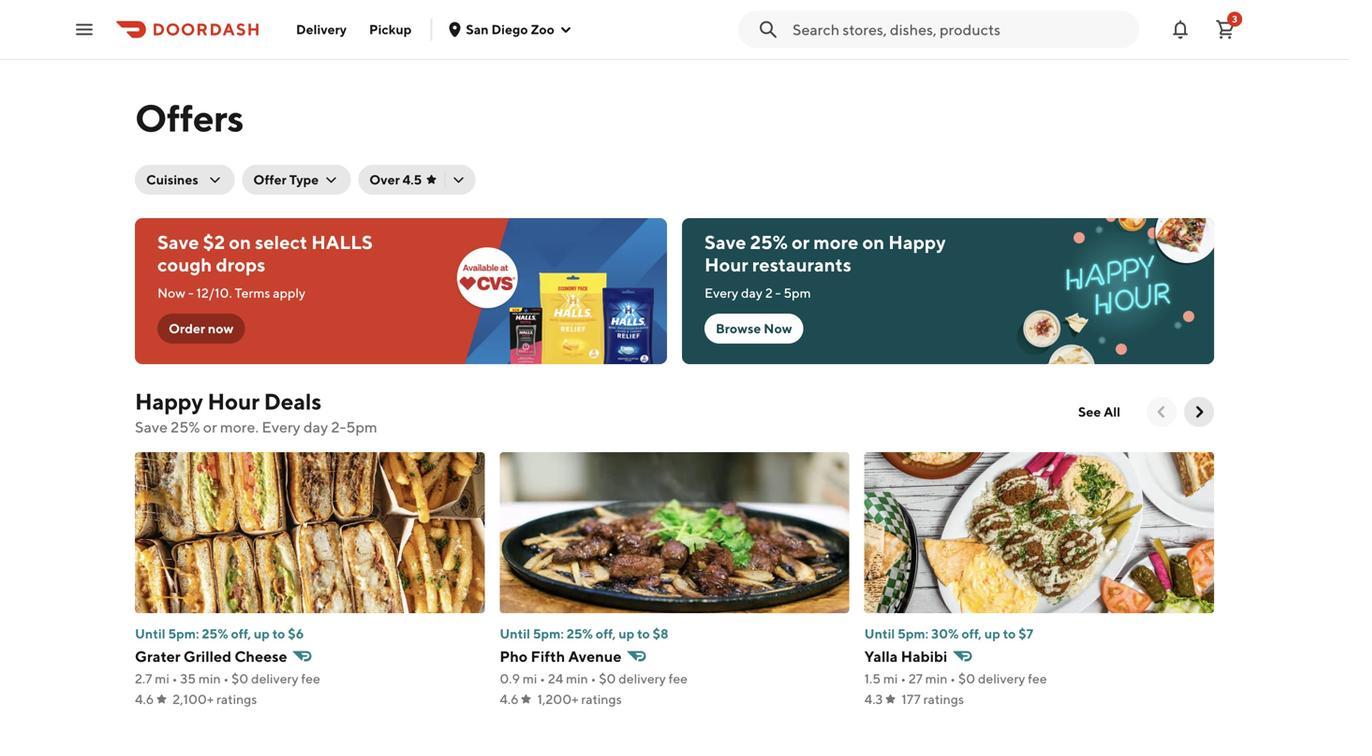 Task type: vqa. For each thing, say whether or not it's contained in the screenshot.
35 on the left of page
yes



Task type: locate. For each thing, give the bounding box(es) containing it.
$0
[[232, 672, 249, 687], [599, 672, 616, 687], [959, 672, 976, 687]]

or up restaurants
[[792, 232, 810, 254]]

25% up grater grilled cheese
[[202, 627, 228, 642]]

1 up from the left
[[254, 627, 270, 642]]

2 to from the left
[[637, 627, 650, 642]]

4.6 for pho fifth avenue
[[500, 692, 519, 708]]

1 horizontal spatial now
[[764, 321, 792, 336]]

fee down $7
[[1028, 672, 1048, 687]]

day
[[741, 285, 763, 301], [304, 419, 328, 436]]

to left $6
[[273, 627, 285, 642]]

0 vertical spatial or
[[792, 232, 810, 254]]

1 horizontal spatial to
[[637, 627, 650, 642]]

1 vertical spatial happy
[[135, 389, 203, 415]]

min right 27
[[926, 672, 948, 687]]

1,200+
[[538, 692, 579, 708]]

177 ratings
[[902, 692, 964, 708]]

cheese
[[235, 648, 287, 666]]

drops
[[216, 254, 266, 276]]

1 horizontal spatial min
[[566, 672, 588, 687]]

1 $0 from the left
[[232, 672, 249, 687]]

until
[[135, 627, 166, 642], [500, 627, 530, 642], [865, 627, 895, 642]]

1 until from the left
[[135, 627, 166, 642]]

1 horizontal spatial hour
[[705, 254, 749, 276]]

over 4.5 button
[[358, 165, 476, 195]]

Store search: begin typing to search for stores available on DoorDash text field
[[793, 19, 1129, 40]]

off, for avenue
[[596, 627, 616, 642]]

mi right 0.9
[[523, 672, 537, 687]]

every inside happy hour deals save 25% or more. every day 2-5pm
[[262, 419, 301, 436]]

0.9 mi • 24 min • $0 delivery fee
[[500, 672, 688, 687]]

mi right the 2.7
[[155, 672, 169, 687]]

1 ratings from the left
[[217, 692, 257, 708]]

over
[[370, 172, 400, 187]]

2 until from the left
[[500, 627, 530, 642]]

1.5 mi • 27 min • $0 delivery fee
[[865, 672, 1048, 687]]

2 4.6 from the left
[[500, 692, 519, 708]]

• up 2,100+ ratings
[[223, 672, 229, 687]]

24
[[548, 672, 564, 687]]

happy down the order
[[135, 389, 203, 415]]

every
[[705, 285, 739, 301], [262, 419, 301, 436]]

• left 27
[[901, 672, 906, 687]]

2 mi from the left
[[523, 672, 537, 687]]

1 horizontal spatial ratings
[[581, 692, 622, 708]]

4.3
[[865, 692, 883, 708]]

$0 up 177 ratings
[[959, 672, 976, 687]]

min up 2,100+ ratings
[[199, 672, 221, 687]]

3 5pm: from the left
[[898, 627, 929, 642]]

happy hour deals save 25% or more. every day 2-5pm
[[135, 389, 378, 436]]

offer type
[[253, 172, 319, 187]]

until up yalla
[[865, 627, 895, 642]]

1 horizontal spatial every
[[705, 285, 739, 301]]

2 up from the left
[[619, 627, 635, 642]]

5pm: up grilled
[[168, 627, 199, 642]]

off, up cheese
[[231, 627, 251, 642]]

$0 for cheese
[[232, 672, 249, 687]]

now down 'cough'
[[157, 285, 185, 301]]

ratings for cheese
[[217, 692, 257, 708]]

1 horizontal spatial until
[[500, 627, 530, 642]]

3 delivery from the left
[[978, 672, 1026, 687]]

min
[[199, 672, 221, 687], [566, 672, 588, 687], [926, 672, 948, 687]]

0 horizontal spatial until
[[135, 627, 166, 642]]

2
[[766, 285, 773, 301]]

1 horizontal spatial $0
[[599, 672, 616, 687]]

ratings down '0.9 mi • 24 min • $0 delivery fee'
[[581, 692, 622, 708]]

3 items, open order cart image
[[1215, 18, 1237, 41]]

2 5pm: from the left
[[533, 627, 564, 642]]

5pm: up fifth
[[533, 627, 564, 642]]

- right the 2
[[776, 285, 781, 301]]

1 horizontal spatial 5pm:
[[533, 627, 564, 642]]

mi right 1.5 at the right of page
[[884, 672, 898, 687]]

off, right 30%
[[962, 627, 982, 642]]

1 to from the left
[[273, 627, 285, 642]]

2 - from the left
[[776, 285, 781, 301]]

1 vertical spatial day
[[304, 419, 328, 436]]

2 horizontal spatial until
[[865, 627, 895, 642]]

save up 'cough'
[[157, 232, 199, 254]]

happy inside save 25% or more on happy hour restaurants every day 2 - 5pm
[[889, 232, 946, 254]]

off,
[[231, 627, 251, 642], [596, 627, 616, 642], [962, 627, 982, 642]]

25%
[[750, 232, 788, 254], [171, 419, 200, 436], [202, 627, 228, 642], [567, 627, 593, 642]]

1 mi from the left
[[155, 672, 169, 687]]

0 horizontal spatial or
[[203, 419, 217, 436]]

-
[[188, 285, 194, 301], [776, 285, 781, 301]]

min up 1,200+ ratings
[[566, 672, 588, 687]]

to left $8
[[637, 627, 650, 642]]

1 horizontal spatial 5pm
[[784, 285, 811, 301]]

5pm
[[784, 285, 811, 301], [346, 419, 378, 436]]

25% up restaurants
[[750, 232, 788, 254]]

35
[[180, 672, 196, 687]]

3 button
[[1207, 11, 1245, 48]]

2-
[[331, 419, 346, 436]]

1 5pm: from the left
[[168, 627, 199, 642]]

now down the 2
[[764, 321, 792, 336]]

day inside save 25% or more on happy hour restaurants every day 2 - 5pm
[[741, 285, 763, 301]]

2 horizontal spatial delivery
[[978, 672, 1026, 687]]

2 horizontal spatial to
[[1004, 627, 1016, 642]]

• left 35
[[172, 672, 178, 687]]

delivery
[[296, 22, 347, 37]]

$0 down cheese
[[232, 672, 249, 687]]

1 horizontal spatial off,
[[596, 627, 616, 642]]

4 • from the left
[[591, 672, 597, 687]]

1 horizontal spatial delivery
[[619, 672, 666, 687]]

$0 down avenue
[[599, 672, 616, 687]]

grater
[[135, 648, 181, 666]]

1 vertical spatial or
[[203, 419, 217, 436]]

1 on from the left
[[229, 232, 251, 254]]

2 horizontal spatial 5pm:
[[898, 627, 929, 642]]

2 • from the left
[[223, 672, 229, 687]]

0 vertical spatial day
[[741, 285, 763, 301]]

2 fee from the left
[[669, 672, 688, 687]]

delivery down cheese
[[251, 672, 299, 687]]

grater grilled cheese
[[135, 648, 287, 666]]

1 horizontal spatial happy
[[889, 232, 946, 254]]

1 horizontal spatial mi
[[523, 672, 537, 687]]

2 horizontal spatial fee
[[1028, 672, 1048, 687]]

ratings down 1.5 mi • 27 min • $0 delivery fee on the right of page
[[924, 692, 964, 708]]

apply
[[273, 285, 306, 301]]

0 horizontal spatial day
[[304, 419, 328, 436]]

pho
[[500, 648, 528, 666]]

to for cheese
[[273, 627, 285, 642]]

4.6
[[135, 692, 154, 708], [500, 692, 519, 708]]

1 vertical spatial 5pm
[[346, 419, 378, 436]]

0 horizontal spatial delivery
[[251, 672, 299, 687]]

5pm: for grilled
[[168, 627, 199, 642]]

type
[[289, 172, 319, 187]]

save left more.
[[135, 419, 168, 436]]

0 horizontal spatial min
[[199, 672, 221, 687]]

1 horizontal spatial or
[[792, 232, 810, 254]]

0 horizontal spatial now
[[157, 285, 185, 301]]

mi
[[155, 672, 169, 687], [523, 672, 537, 687], [884, 672, 898, 687]]

save inside happy hour deals save 25% or more. every day 2-5pm
[[135, 419, 168, 436]]

fee down $6
[[301, 672, 320, 687]]

2.7 mi • 35 min • $0 delivery fee
[[135, 672, 320, 687]]

4.6 down 0.9
[[500, 692, 519, 708]]

1 horizontal spatial fee
[[669, 672, 688, 687]]

0 horizontal spatial fee
[[301, 672, 320, 687]]

fee
[[301, 672, 320, 687], [669, 672, 688, 687], [1028, 672, 1048, 687]]

2 ratings from the left
[[581, 692, 622, 708]]

until up grater
[[135, 627, 166, 642]]

happy right more
[[889, 232, 946, 254]]

delivery
[[251, 672, 299, 687], [619, 672, 666, 687], [978, 672, 1026, 687]]

• down avenue
[[591, 672, 597, 687]]

25% left more.
[[171, 419, 200, 436]]

4.6 for grater grilled cheese
[[135, 692, 154, 708]]

happy
[[889, 232, 946, 254], [135, 389, 203, 415]]

3 mi from the left
[[884, 672, 898, 687]]

0 horizontal spatial to
[[273, 627, 285, 642]]

4.6 down the 2.7
[[135, 692, 154, 708]]

25% inside save 25% or more on happy hour restaurants every day 2 - 5pm
[[750, 232, 788, 254]]

2 horizontal spatial up
[[985, 627, 1001, 642]]

browse
[[716, 321, 761, 336]]

1 delivery from the left
[[251, 672, 299, 687]]

now
[[157, 285, 185, 301], [764, 321, 792, 336]]

3 ratings from the left
[[924, 692, 964, 708]]

5pm inside save 25% or more on happy hour restaurants every day 2 - 5pm
[[784, 285, 811, 301]]

0 horizontal spatial hour
[[208, 389, 260, 415]]

- inside save $2 on select halls cough drops now - 12/10. terms apply
[[188, 285, 194, 301]]

- left 12/10. at the top left
[[188, 285, 194, 301]]

0 horizontal spatial ratings
[[217, 692, 257, 708]]

3 $0 from the left
[[959, 672, 976, 687]]

zoo
[[531, 22, 555, 37]]

delivery for cheese
[[251, 672, 299, 687]]

up up cheese
[[254, 627, 270, 642]]

or left more.
[[203, 419, 217, 436]]

1 • from the left
[[172, 672, 178, 687]]

now inside 'browse now' button
[[764, 321, 792, 336]]

on inside save $2 on select halls cough drops now - 12/10. terms apply
[[229, 232, 251, 254]]

2 horizontal spatial ratings
[[924, 692, 964, 708]]

0 horizontal spatial happy
[[135, 389, 203, 415]]

day left the 2
[[741, 285, 763, 301]]

1 - from the left
[[188, 285, 194, 301]]

up for cheese
[[254, 627, 270, 642]]

1 fee from the left
[[301, 672, 320, 687]]

0 vertical spatial hour
[[705, 254, 749, 276]]

0 horizontal spatial -
[[188, 285, 194, 301]]

2 horizontal spatial $0
[[959, 672, 976, 687]]

hour up browse
[[705, 254, 749, 276]]

save
[[157, 232, 199, 254], [705, 232, 747, 254], [135, 419, 168, 436]]

1 horizontal spatial day
[[741, 285, 763, 301]]

up for avenue
[[619, 627, 635, 642]]

1 horizontal spatial on
[[863, 232, 885, 254]]

terms
[[235, 285, 270, 301]]

2 horizontal spatial min
[[926, 672, 948, 687]]

1 min from the left
[[199, 672, 221, 687]]

or inside save 25% or more on happy hour restaurants every day 2 - 5pm
[[792, 232, 810, 254]]

2 delivery from the left
[[619, 672, 666, 687]]

fee for cheese
[[301, 672, 320, 687]]

halls
[[311, 232, 373, 254]]

pickup
[[369, 22, 412, 37]]

every down deals
[[262, 419, 301, 436]]

5pm:
[[168, 627, 199, 642], [533, 627, 564, 642], [898, 627, 929, 642]]

save inside save $2 on select halls cough drops now - 12/10. terms apply
[[157, 232, 199, 254]]

on right more
[[863, 232, 885, 254]]

0 horizontal spatial off,
[[231, 627, 251, 642]]

1,200+ ratings
[[538, 692, 622, 708]]

fee for avenue
[[669, 672, 688, 687]]

save up browse
[[705, 232, 747, 254]]

up
[[254, 627, 270, 642], [619, 627, 635, 642], [985, 627, 1001, 642]]

5pm: up yalla habibi on the bottom of page
[[898, 627, 929, 642]]

off, up avenue
[[596, 627, 616, 642]]

fifth
[[531, 648, 565, 666]]

up left $8
[[619, 627, 635, 642]]

3 • from the left
[[540, 672, 546, 687]]

ratings down '2.7 mi • 35 min • $0 delivery fee'
[[217, 692, 257, 708]]

3 until from the left
[[865, 627, 895, 642]]

on
[[229, 232, 251, 254], [863, 232, 885, 254]]

0 horizontal spatial 5pm
[[346, 419, 378, 436]]

fee down $8
[[669, 672, 688, 687]]

•
[[172, 672, 178, 687], [223, 672, 229, 687], [540, 672, 546, 687], [591, 672, 597, 687], [901, 672, 906, 687], [951, 672, 956, 687]]

order
[[169, 321, 205, 336]]

cuisines button
[[135, 165, 235, 195]]

offer type button
[[242, 165, 351, 195]]

until up pho at bottom left
[[500, 627, 530, 642]]

hour up more.
[[208, 389, 260, 415]]

30%
[[932, 627, 959, 642]]

on up the "drops"
[[229, 232, 251, 254]]

$0 for avenue
[[599, 672, 616, 687]]

3 off, from the left
[[962, 627, 982, 642]]

• left 24 at left
[[540, 672, 546, 687]]

delivery button
[[285, 15, 358, 45]]

until for yalla
[[865, 627, 895, 642]]

0 horizontal spatial 4.6
[[135, 692, 154, 708]]

min for avenue
[[566, 672, 588, 687]]

1 horizontal spatial 4.6
[[500, 692, 519, 708]]

day left 2-
[[304, 419, 328, 436]]

san diego zoo
[[466, 22, 555, 37]]

2 horizontal spatial mi
[[884, 672, 898, 687]]

1 horizontal spatial -
[[776, 285, 781, 301]]

0 vertical spatial every
[[705, 285, 739, 301]]

$2
[[203, 232, 225, 254]]

2 on from the left
[[863, 232, 885, 254]]

1 vertical spatial now
[[764, 321, 792, 336]]

delivery down $7
[[978, 672, 1026, 687]]

to
[[273, 627, 285, 642], [637, 627, 650, 642], [1004, 627, 1016, 642]]

1 horizontal spatial up
[[619, 627, 635, 642]]

delivery down $8
[[619, 672, 666, 687]]

1 vertical spatial every
[[262, 419, 301, 436]]

0 horizontal spatial up
[[254, 627, 270, 642]]

mi for pho
[[523, 672, 537, 687]]

to left $7
[[1004, 627, 1016, 642]]

1 4.6 from the left
[[135, 692, 154, 708]]

2 horizontal spatial off,
[[962, 627, 982, 642]]

0 horizontal spatial mi
[[155, 672, 169, 687]]

1 vertical spatial hour
[[208, 389, 260, 415]]

save inside save 25% or more on happy hour restaurants every day 2 - 5pm
[[705, 232, 747, 254]]

happy inside happy hour deals save 25% or more. every day 2-5pm
[[135, 389, 203, 415]]

0 horizontal spatial every
[[262, 419, 301, 436]]

0 vertical spatial happy
[[889, 232, 946, 254]]

2 min from the left
[[566, 672, 588, 687]]

0 vertical spatial now
[[157, 285, 185, 301]]

0 horizontal spatial on
[[229, 232, 251, 254]]

3 up from the left
[[985, 627, 1001, 642]]

ratings
[[217, 692, 257, 708], [581, 692, 622, 708], [924, 692, 964, 708]]

up left $7
[[985, 627, 1001, 642]]

0 horizontal spatial 5pm:
[[168, 627, 199, 642]]

until 5pm: 25% off, up to $6
[[135, 627, 304, 642]]

or
[[792, 232, 810, 254], [203, 419, 217, 436]]

0 horizontal spatial $0
[[232, 672, 249, 687]]

• up 177 ratings
[[951, 672, 956, 687]]

2 off, from the left
[[596, 627, 616, 642]]

0 vertical spatial 5pm
[[784, 285, 811, 301]]

until for pho
[[500, 627, 530, 642]]

every up browse
[[705, 285, 739, 301]]

1 off, from the left
[[231, 627, 251, 642]]

2 $0 from the left
[[599, 672, 616, 687]]

hour
[[705, 254, 749, 276], [208, 389, 260, 415]]



Task type: describe. For each thing, give the bounding box(es) containing it.
4.5
[[403, 172, 422, 187]]

deals
[[264, 389, 322, 415]]

san
[[466, 22, 489, 37]]

cuisines
[[146, 172, 198, 187]]

now
[[208, 321, 234, 336]]

to for avenue
[[637, 627, 650, 642]]

cough
[[157, 254, 212, 276]]

order now button
[[157, 314, 245, 344]]

delivery for avenue
[[619, 672, 666, 687]]

previous button of carousel image
[[1153, 403, 1172, 422]]

3 min from the left
[[926, 672, 948, 687]]

save 25% or more on happy hour restaurants every day 2 - 5pm
[[705, 232, 946, 301]]

over 4.5
[[370, 172, 422, 187]]

browse now button
[[705, 314, 804, 344]]

off, for cheese
[[231, 627, 251, 642]]

more.
[[220, 419, 259, 436]]

mi for grater
[[155, 672, 169, 687]]

browse now
[[716, 321, 792, 336]]

day inside happy hour deals save 25% or more. every day 2-5pm
[[304, 419, 328, 436]]

6 • from the left
[[951, 672, 956, 687]]

5pm: for fifth
[[533, 627, 564, 642]]

san diego zoo button
[[447, 22, 573, 37]]

5pm inside happy hour deals save 25% or more. every day 2-5pm
[[346, 419, 378, 436]]

min for cheese
[[199, 672, 221, 687]]

see all link
[[1067, 397, 1132, 427]]

avenue
[[568, 648, 622, 666]]

select
[[255, 232, 308, 254]]

save for save 25% or more on happy hour restaurants
[[705, 232, 747, 254]]

2.7
[[135, 672, 152, 687]]

or inside happy hour deals save 25% or more. every day 2-5pm
[[203, 419, 217, 436]]

offer
[[253, 172, 287, 187]]

order now
[[169, 321, 234, 336]]

pho fifth avenue
[[500, 648, 622, 666]]

see all
[[1079, 404, 1121, 420]]

all
[[1104, 404, 1121, 420]]

yalla
[[865, 648, 898, 666]]

on inside save 25% or more on happy hour restaurants every day 2 - 5pm
[[863, 232, 885, 254]]

pickup button
[[358, 15, 423, 45]]

$6
[[288, 627, 304, 642]]

restaurants
[[753, 254, 852, 276]]

3 fee from the left
[[1028, 672, 1048, 687]]

offers
[[135, 96, 244, 140]]

until 5pm: 30% off, up to $7
[[865, 627, 1034, 642]]

3 to from the left
[[1004, 627, 1016, 642]]

177
[[902, 692, 921, 708]]

diego
[[492, 22, 528, 37]]

every inside save 25% or more on happy hour restaurants every day 2 - 5pm
[[705, 285, 739, 301]]

2,100+
[[173, 692, 214, 708]]

open menu image
[[73, 18, 96, 41]]

now inside save $2 on select halls cough drops now - 12/10. terms apply
[[157, 285, 185, 301]]

25% inside happy hour deals save 25% or more. every day 2-5pm
[[171, 419, 200, 436]]

1.5
[[865, 672, 881, 687]]

until for grater
[[135, 627, 166, 642]]

hour inside happy hour deals save 25% or more. every day 2-5pm
[[208, 389, 260, 415]]

25% up avenue
[[567, 627, 593, 642]]

2,100+ ratings
[[173, 692, 257, 708]]

27
[[909, 672, 923, 687]]

see
[[1079, 404, 1102, 420]]

hour inside save 25% or more on happy hour restaurants every day 2 - 5pm
[[705, 254, 749, 276]]

until 5pm: 25% off, up to $8
[[500, 627, 669, 642]]

mi for yalla
[[884, 672, 898, 687]]

$8
[[653, 627, 669, 642]]

12/10.
[[196, 285, 232, 301]]

grilled
[[184, 648, 232, 666]]

$7
[[1019, 627, 1034, 642]]

5 • from the left
[[901, 672, 906, 687]]

5pm: for habibi
[[898, 627, 929, 642]]

save for save $2 on select halls cough drops
[[157, 232, 199, 254]]

notification bell image
[[1170, 18, 1192, 41]]

habibi
[[901, 648, 948, 666]]

- inside save 25% or more on happy hour restaurants every day 2 - 5pm
[[776, 285, 781, 301]]

more
[[814, 232, 859, 254]]

save $2 on select halls cough drops now - 12/10. terms apply
[[157, 232, 373, 301]]

ratings for avenue
[[581, 692, 622, 708]]

next button of carousel image
[[1190, 403, 1209, 422]]

3
[[1233, 14, 1238, 24]]

0.9
[[500, 672, 520, 687]]

yalla habibi
[[865, 648, 948, 666]]



